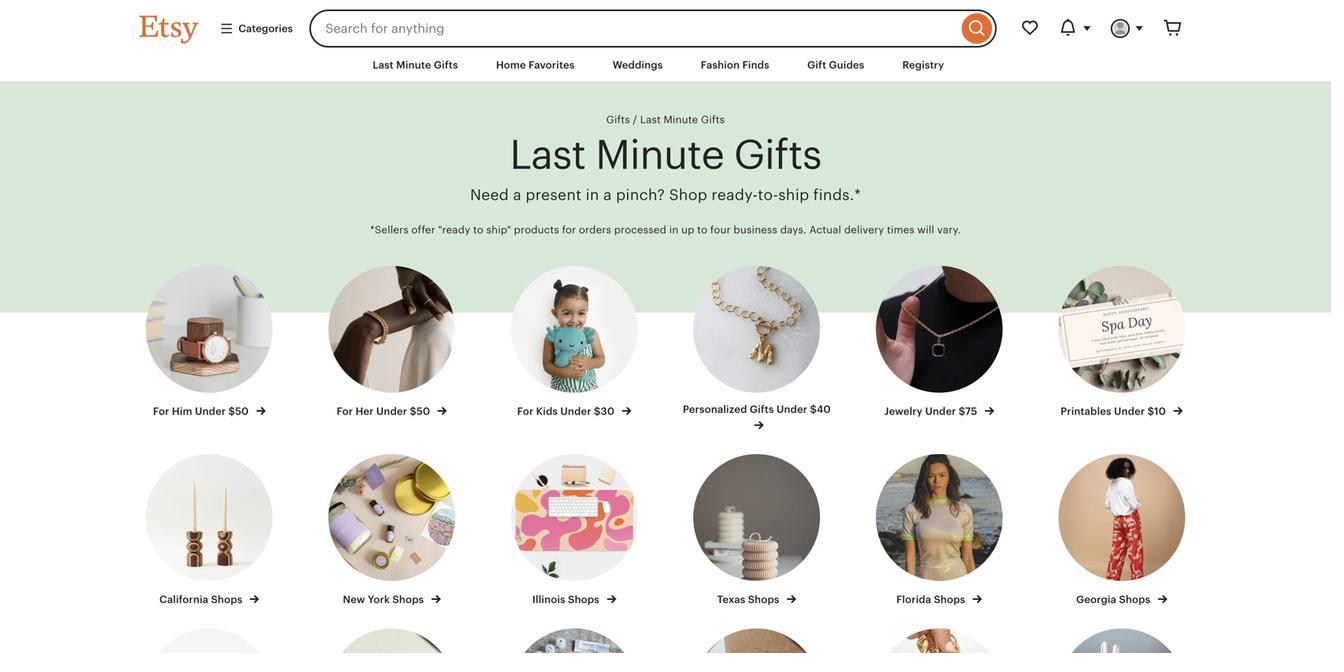 Task type: locate. For each thing, give the bounding box(es) containing it.
vary.
[[938, 224, 961, 236]]

3 shops from the left
[[568, 594, 600, 606]]

0 horizontal spatial for
[[153, 405, 169, 417]]

last minute gifts inside menu bar
[[373, 59, 458, 71]]

1 vertical spatial in
[[670, 224, 679, 236]]

shop
[[669, 186, 708, 203]]

for for for him under $50
[[153, 405, 169, 417]]

0 vertical spatial in
[[586, 186, 599, 203]]

0 horizontal spatial a
[[513, 186, 522, 203]]

favorites
[[529, 59, 575, 71]]

2 vertical spatial last minute gifts
[[510, 131, 822, 177]]

present
[[526, 186, 582, 203]]

texas shops link
[[680, 454, 834, 607]]

gifts right personalized
[[750, 403, 774, 415]]

5 shops from the left
[[934, 594, 966, 606]]

1 horizontal spatial $50
[[410, 405, 430, 417]]

last minute gifts link
[[361, 51, 470, 79]]

2 horizontal spatial last
[[640, 114, 661, 126]]

menu bar containing last minute gifts
[[111, 48, 1221, 83]]

jewelry under $75
[[885, 405, 980, 417]]

$50 for for her under $50
[[410, 405, 430, 417]]

last
[[373, 59, 394, 71], [640, 114, 661, 126], [510, 131, 586, 177]]

minute
[[396, 59, 431, 71], [664, 114, 698, 126], [596, 131, 724, 177]]

in
[[586, 186, 599, 203], [670, 224, 679, 236]]

2 for from the left
[[337, 405, 353, 417]]

shops for florida
[[934, 594, 966, 606]]

$50 right her
[[410, 405, 430, 417]]

products
[[514, 224, 559, 236]]

gifts
[[434, 59, 458, 71], [606, 114, 630, 126], [701, 114, 725, 126], [734, 131, 822, 177], [750, 403, 774, 415]]

for her under $50
[[337, 405, 433, 417]]

texas shops
[[718, 594, 782, 606]]

gifts left home
[[434, 59, 458, 71]]

printables under $10 link
[[1045, 266, 1199, 418]]

personalized
[[683, 403, 747, 415]]

last inside menu bar
[[373, 59, 394, 71]]

0 horizontal spatial last
[[373, 59, 394, 71]]

shops right georgia
[[1119, 594, 1151, 606]]

6 shops from the left
[[1119, 594, 1151, 606]]

$50 for for him under $50
[[228, 405, 249, 417]]

printables under $10
[[1061, 405, 1169, 417]]

home
[[496, 59, 526, 71]]

business
[[734, 224, 778, 236]]

shops right 'florida' on the right of the page
[[934, 594, 966, 606]]

$50 right him
[[228, 405, 249, 417]]

to right 'up'
[[697, 224, 708, 236]]

4 shops from the left
[[748, 594, 780, 606]]

gift
[[808, 59, 827, 71]]

categories button
[[208, 14, 305, 43]]

in left 'up'
[[670, 224, 679, 236]]

jewelry under $75 link
[[863, 266, 1017, 418]]

*sellers
[[370, 224, 409, 236]]

georgia shops
[[1077, 594, 1153, 606]]

1 horizontal spatial for
[[337, 405, 353, 417]]

shops for california
[[211, 594, 243, 606]]

offer
[[411, 224, 435, 236]]

home favorites link
[[484, 51, 587, 79]]

under left $10
[[1114, 405, 1145, 417]]

none search field inside categories banner
[[310, 10, 997, 48]]

georgia shops link
[[1045, 454, 1199, 607]]

printables
[[1061, 405, 1112, 417]]

to left ship"
[[473, 224, 484, 236]]

0 vertical spatial last
[[373, 59, 394, 71]]

1 vertical spatial last minute gifts
[[640, 114, 725, 126]]

york
[[368, 594, 390, 606]]

illinois
[[533, 594, 566, 606]]

2 horizontal spatial for
[[517, 405, 534, 417]]

gift guides link
[[796, 51, 877, 79]]

gifts link
[[606, 114, 630, 126]]

california shops
[[159, 594, 245, 606]]

for left him
[[153, 405, 169, 417]]

$30
[[594, 405, 615, 417]]

for for for kids under $30
[[517, 405, 534, 417]]

personalized gifts under $40 link
[[680, 266, 834, 433]]

shops right texas at the bottom of the page
[[748, 594, 780, 606]]

$50
[[228, 405, 249, 417], [410, 405, 430, 417]]

1 horizontal spatial to
[[697, 224, 708, 236]]

1 horizontal spatial last
[[510, 131, 586, 177]]

a
[[513, 186, 522, 203], [604, 186, 612, 203]]

0 horizontal spatial in
[[586, 186, 599, 203]]

1 $50 from the left
[[228, 405, 249, 417]]

to-
[[758, 186, 779, 203]]

registry link
[[891, 51, 956, 79]]

california
[[159, 594, 208, 606]]

under left $30
[[561, 405, 592, 417]]

menu bar
[[111, 48, 1221, 83]]

0 vertical spatial minute
[[396, 59, 431, 71]]

2 shops from the left
[[393, 594, 424, 606]]

3 for from the left
[[517, 405, 534, 417]]

fashion
[[701, 59, 740, 71]]

0 horizontal spatial $50
[[228, 405, 249, 417]]

texas
[[718, 594, 746, 606]]

for left her
[[337, 405, 353, 417]]

for
[[153, 405, 169, 417], [337, 405, 353, 417], [517, 405, 534, 417]]

1 vertical spatial last
[[640, 114, 661, 126]]

2 to from the left
[[697, 224, 708, 236]]

under left $40
[[777, 403, 808, 415]]

shops
[[211, 594, 243, 606], [393, 594, 424, 606], [568, 594, 600, 606], [748, 594, 780, 606], [934, 594, 966, 606], [1119, 594, 1151, 606]]

new
[[343, 594, 365, 606]]

0 horizontal spatial to
[[473, 224, 484, 236]]

a right need
[[513, 186, 522, 203]]

under right him
[[195, 405, 226, 417]]

for
[[562, 224, 576, 236]]

ship
[[779, 186, 809, 203]]

in up orders
[[586, 186, 599, 203]]

for kids under $30 link
[[497, 266, 652, 418]]

shops right illinois on the left bottom
[[568, 594, 600, 606]]

2 $50 from the left
[[410, 405, 430, 417]]

gifts inside menu bar
[[434, 59, 458, 71]]

need a present in a pinch? shop ready-to-ship finds.*
[[470, 186, 861, 203]]

for left kids
[[517, 405, 534, 417]]

under
[[777, 403, 808, 415], [195, 405, 226, 417], [376, 405, 407, 417], [561, 405, 592, 417], [926, 405, 956, 417], [1114, 405, 1145, 417]]

to
[[473, 224, 484, 236], [697, 224, 708, 236]]

gifts up to-
[[734, 131, 822, 177]]

1 horizontal spatial a
[[604, 186, 612, 203]]

actual
[[810, 224, 842, 236]]

1 shops from the left
[[211, 594, 243, 606]]

last minute gifts
[[373, 59, 458, 71], [640, 114, 725, 126], [510, 131, 822, 177]]

1 for from the left
[[153, 405, 169, 417]]

shops right york
[[393, 594, 424, 606]]

finds.*
[[814, 186, 861, 203]]

illinois shops link
[[497, 454, 652, 607]]

finds
[[743, 59, 770, 71]]

Search for anything text field
[[310, 10, 958, 48]]

None search field
[[310, 10, 997, 48]]

0 vertical spatial last minute gifts
[[373, 59, 458, 71]]

under right her
[[376, 405, 407, 417]]

a left the pinch?
[[604, 186, 612, 203]]

shops right california
[[211, 594, 243, 606]]

her
[[356, 405, 374, 417]]

1 a from the left
[[513, 186, 522, 203]]

florida
[[897, 594, 932, 606]]



Task type: describe. For each thing, give the bounding box(es) containing it.
*sellers offer "ready to ship" products for orders processed in up to four business days. actual delivery times will vary.
[[370, 224, 961, 236]]

delivery
[[845, 224, 884, 236]]

ready-
[[712, 186, 758, 203]]

1 horizontal spatial in
[[670, 224, 679, 236]]

him
[[172, 405, 192, 417]]

florida shops link
[[863, 454, 1017, 607]]

orders
[[579, 224, 611, 236]]

under for her
[[376, 405, 407, 417]]

for him under $50
[[153, 405, 251, 417]]

gift guides
[[808, 59, 865, 71]]

for him under $50 link
[[132, 266, 286, 418]]

home favorites
[[496, 59, 575, 71]]

georgia
[[1077, 594, 1117, 606]]

kids
[[536, 405, 558, 417]]

$10
[[1148, 405, 1166, 417]]

illinois shops
[[533, 594, 602, 606]]

new york shops
[[343, 594, 427, 606]]

florida shops
[[897, 594, 968, 606]]

ship"
[[487, 224, 511, 236]]

guides
[[829, 59, 865, 71]]

fashion finds
[[701, 59, 770, 71]]

processed
[[614, 224, 667, 236]]

under for kids
[[561, 405, 592, 417]]

gifts down the weddings link
[[606, 114, 630, 126]]

1 to from the left
[[473, 224, 484, 236]]

california shops link
[[132, 454, 286, 607]]

2 a from the left
[[604, 186, 612, 203]]

shops for illinois
[[568, 594, 600, 606]]

under for gifts
[[777, 403, 808, 415]]

up
[[682, 224, 695, 236]]

under left $75
[[926, 405, 956, 417]]

categories
[[239, 23, 293, 34]]

for her under $50 link
[[315, 266, 469, 418]]

$40
[[810, 403, 831, 415]]

personalized gifts under $40
[[683, 403, 831, 415]]

shops for georgia
[[1119, 594, 1151, 606]]

1 vertical spatial minute
[[664, 114, 698, 126]]

2 vertical spatial last
[[510, 131, 586, 177]]

under for him
[[195, 405, 226, 417]]

gifts down fashion
[[701, 114, 725, 126]]

categories banner
[[111, 0, 1221, 48]]

need
[[470, 186, 509, 203]]

shops for texas
[[748, 594, 780, 606]]

new york shops link
[[315, 454, 469, 607]]

jewelry
[[885, 405, 923, 417]]

four
[[711, 224, 731, 236]]

minute inside last minute gifts link
[[396, 59, 431, 71]]

weddings
[[613, 59, 663, 71]]

fashion finds link
[[689, 51, 782, 79]]

"ready
[[438, 224, 471, 236]]

days.
[[781, 224, 807, 236]]

2 vertical spatial minute
[[596, 131, 724, 177]]

times
[[887, 224, 915, 236]]

will
[[918, 224, 935, 236]]

weddings link
[[601, 51, 675, 79]]

pinch?
[[616, 186, 665, 203]]

for kids under $30
[[517, 405, 617, 417]]

$75
[[959, 405, 978, 417]]

for for for her under $50
[[337, 405, 353, 417]]

registry
[[903, 59, 944, 71]]



Task type: vqa. For each thing, say whether or not it's contained in the screenshot.
"Personalized Gifts Under $40" link
yes



